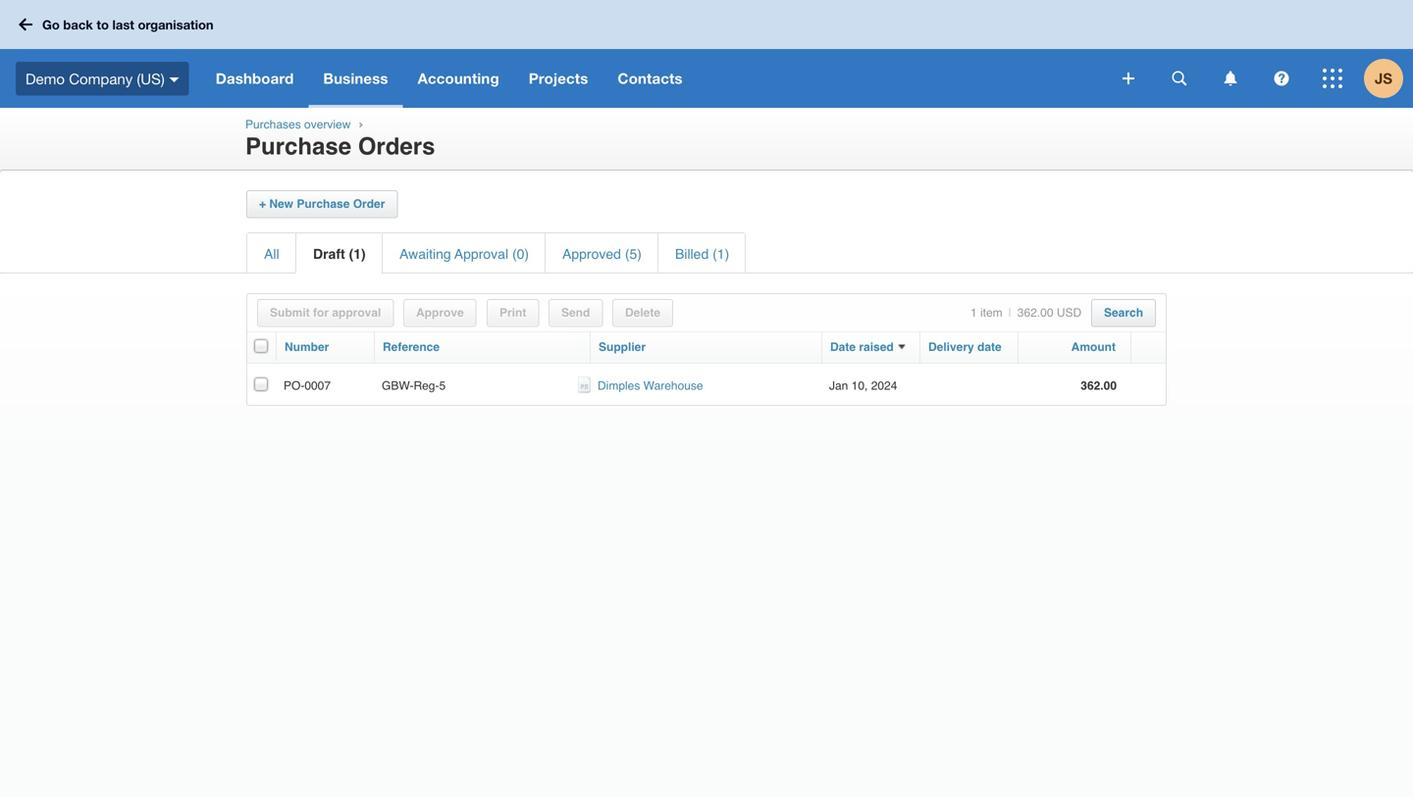 Task type: locate. For each thing, give the bounding box(es) containing it.
awaiting approval (0)
[[399, 246, 529, 262]]

svg image inside the 'go back to last organisation' "link"
[[19, 18, 32, 31]]

number
[[285, 341, 329, 354]]

awaiting approval (0) button
[[399, 246, 529, 262]]

js button
[[1364, 49, 1413, 108]]

1 item | 362.00 usd
[[970, 306, 1082, 320]]

delivery date link
[[928, 341, 1002, 354]]

362.00 down the amount
[[1081, 379, 1117, 393]]

date
[[977, 341, 1002, 354]]

item
[[980, 306, 1003, 320]]

demo company (us)
[[26, 70, 165, 87]]

1 vertical spatial 362.00
[[1081, 379, 1117, 393]]

all
[[264, 246, 279, 262]]

delivery
[[928, 341, 974, 354]]

svg image
[[1274, 71, 1289, 86], [1123, 73, 1134, 84], [169, 77, 179, 82]]

send button
[[561, 306, 590, 320]]

0 horizontal spatial 362.00
[[1017, 306, 1053, 320]]

purchase down purchases overview
[[245, 133, 351, 160]]

order
[[353, 197, 385, 211]]

0 horizontal spatial svg image
[[169, 77, 179, 82]]

go back to last organisation
[[42, 17, 214, 32]]

last
[[112, 17, 134, 32]]

banner
[[0, 0, 1413, 108]]

print
[[499, 306, 526, 320]]

date raised
[[830, 341, 894, 354]]

362.00
[[1017, 306, 1053, 320], [1081, 379, 1117, 393]]

2 (1) from the left
[[713, 246, 729, 262]]

draft
[[313, 246, 345, 262]]

raised
[[859, 341, 894, 354]]

purchase
[[245, 133, 351, 160], [297, 197, 350, 211]]

go
[[42, 17, 60, 32]]

demo
[[26, 70, 65, 87]]

business button
[[309, 49, 403, 108]]

approve
[[416, 306, 464, 320]]

business
[[323, 70, 388, 87]]

organisation
[[138, 17, 214, 32]]

|
[[1008, 306, 1012, 320]]

(us)
[[137, 70, 165, 87]]

(0)
[[512, 246, 529, 262]]

1 horizontal spatial (1)
[[713, 246, 729, 262]]

print button
[[499, 306, 526, 320]]

overview
[[304, 118, 351, 131]]

(1) right billed
[[713, 246, 729, 262]]

purchase right the new
[[297, 197, 350, 211]]

draft (1) button
[[313, 246, 366, 262]]

10,
[[851, 379, 868, 393]]

+ new purchase order button
[[259, 197, 385, 211]]

submit for approval button
[[270, 306, 381, 320]]

billed
[[675, 246, 709, 262]]

2024
[[871, 379, 897, 393]]

svg image
[[19, 18, 32, 31], [1323, 69, 1342, 88], [1172, 71, 1187, 86], [1224, 71, 1237, 86]]

purchases
[[245, 118, 301, 131]]

362.00 right |
[[1017, 306, 1053, 320]]

accounting button
[[403, 49, 514, 108]]

+ new purchase order
[[259, 197, 385, 211]]

number link
[[285, 341, 329, 354]]

gbw-reg-5
[[382, 379, 446, 393]]

1 (1) from the left
[[349, 246, 366, 262]]

back
[[63, 17, 93, 32]]

awaiting
[[399, 246, 451, 262]]

(1) right draft
[[349, 246, 366, 262]]

submit for approval
[[270, 306, 381, 320]]

0 vertical spatial purchase
[[245, 133, 351, 160]]

date raised link
[[830, 341, 894, 354]]

new
[[269, 197, 293, 211]]

supplier
[[599, 341, 646, 354]]

0 horizontal spatial (1)
[[349, 246, 366, 262]]

reference
[[383, 341, 440, 354]]

contacts button
[[603, 49, 697, 108]]

(1)
[[349, 246, 366, 262], [713, 246, 729, 262]]

amount
[[1071, 341, 1116, 354]]

supplier link
[[599, 341, 646, 354]]

1 horizontal spatial 362.00
[[1081, 379, 1117, 393]]



Task type: vqa. For each thing, say whether or not it's contained in the screenshot.
12th 0.00 from the bottom of the page
no



Task type: describe. For each thing, give the bounding box(es) containing it.
purchase orders
[[245, 133, 435, 160]]

delete button
[[625, 306, 660, 320]]

search
[[1104, 306, 1143, 320]]

1 vertical spatial purchase
[[297, 197, 350, 211]]

approval
[[332, 306, 381, 320]]

+
[[259, 197, 266, 211]]

dimples warehouse link
[[598, 379, 703, 393]]

to
[[97, 17, 109, 32]]

orders
[[358, 133, 435, 160]]

date
[[830, 341, 856, 354]]

0007
[[305, 379, 331, 393]]

approved
[[562, 246, 621, 262]]

po-0007
[[284, 379, 331, 393]]

dashboard link
[[201, 49, 309, 108]]

approved (5)
[[562, 246, 642, 262]]

(1) for draft (1)
[[349, 246, 366, 262]]

5
[[439, 379, 446, 393]]

dimples
[[598, 379, 640, 393]]

approve button
[[416, 306, 464, 320]]

draft (1)
[[313, 246, 366, 262]]

gbw-
[[382, 379, 414, 393]]

contacts
[[618, 70, 683, 87]]

billed (1) button
[[675, 246, 729, 262]]

amount link
[[1071, 341, 1116, 354]]

1 horizontal spatial svg image
[[1123, 73, 1134, 84]]

warehouse
[[643, 379, 703, 393]]

company
[[69, 70, 133, 87]]

purchases overview
[[245, 118, 351, 131]]

all button
[[264, 246, 279, 262]]

purchases overview link
[[245, 118, 351, 131]]

svg image inside demo company (us) popup button
[[169, 77, 179, 82]]

reg-
[[414, 379, 439, 393]]

jan 10, 2024
[[829, 379, 897, 393]]

js
[[1375, 70, 1392, 87]]

po-
[[284, 379, 305, 393]]

send
[[561, 306, 590, 320]]

2 horizontal spatial svg image
[[1274, 71, 1289, 86]]

search button
[[1104, 306, 1143, 320]]

submit
[[270, 306, 310, 320]]

billed (1)
[[675, 246, 729, 262]]

delivery date
[[928, 341, 1002, 354]]

usd
[[1057, 306, 1082, 320]]

1
[[970, 306, 977, 320]]

0 vertical spatial 362.00
[[1017, 306, 1053, 320]]

for
[[313, 306, 329, 320]]

projects button
[[514, 49, 603, 108]]

banner containing dashboard
[[0, 0, 1413, 108]]

(5)
[[625, 246, 642, 262]]

dimples warehouse
[[598, 379, 703, 393]]

approval
[[455, 246, 508, 262]]

jan
[[829, 379, 848, 393]]

dashboard
[[216, 70, 294, 87]]

go back to last organisation link
[[12, 7, 225, 42]]

reference link
[[383, 341, 440, 354]]

delete
[[625, 306, 660, 320]]

(1) for billed (1)
[[713, 246, 729, 262]]

projects
[[529, 70, 588, 87]]

demo company (us) button
[[0, 49, 201, 108]]

approved (5) button
[[562, 246, 642, 262]]

accounting
[[418, 70, 499, 87]]



